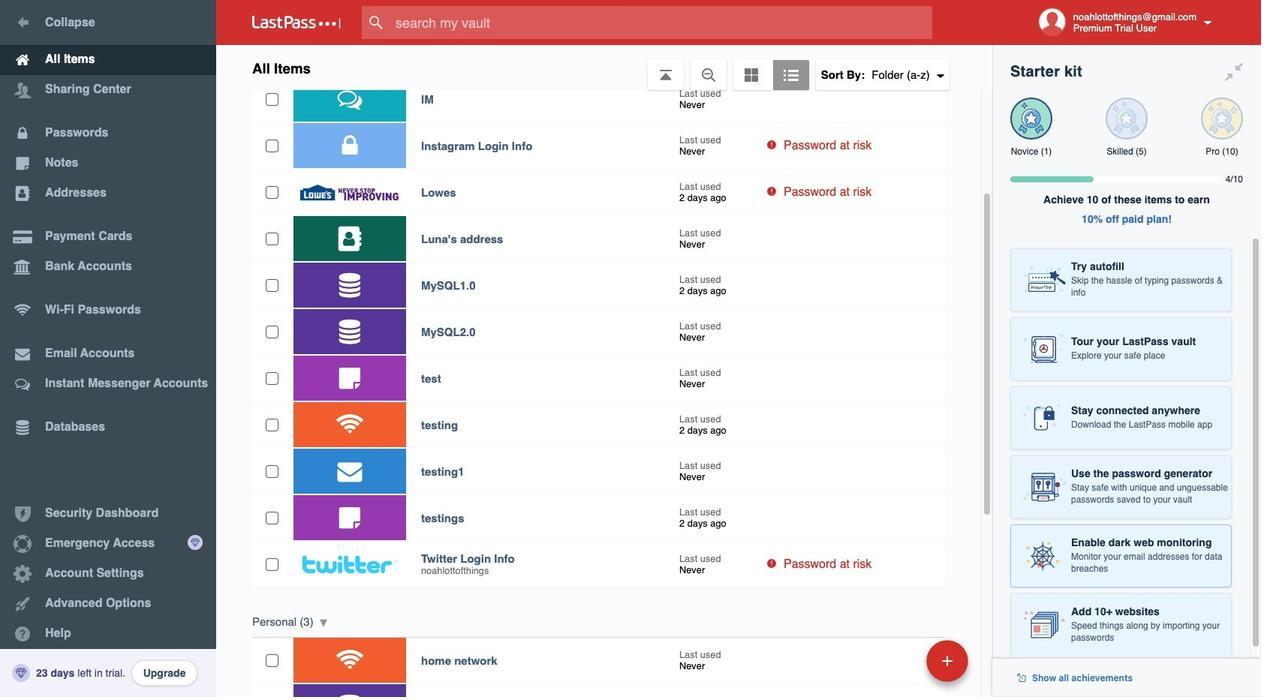 Task type: locate. For each thing, give the bounding box(es) containing it.
new item navigation
[[824, 636, 978, 698]]

lastpass image
[[252, 16, 341, 29]]

vault options navigation
[[216, 45, 993, 90]]



Task type: describe. For each thing, give the bounding box(es) containing it.
Search search field
[[362, 6, 962, 39]]

new item element
[[824, 640, 974, 683]]

main navigation navigation
[[0, 0, 216, 698]]

search my vault text field
[[362, 6, 962, 39]]



Task type: vqa. For each thing, say whether or not it's contained in the screenshot.
NEW ITEM image
no



